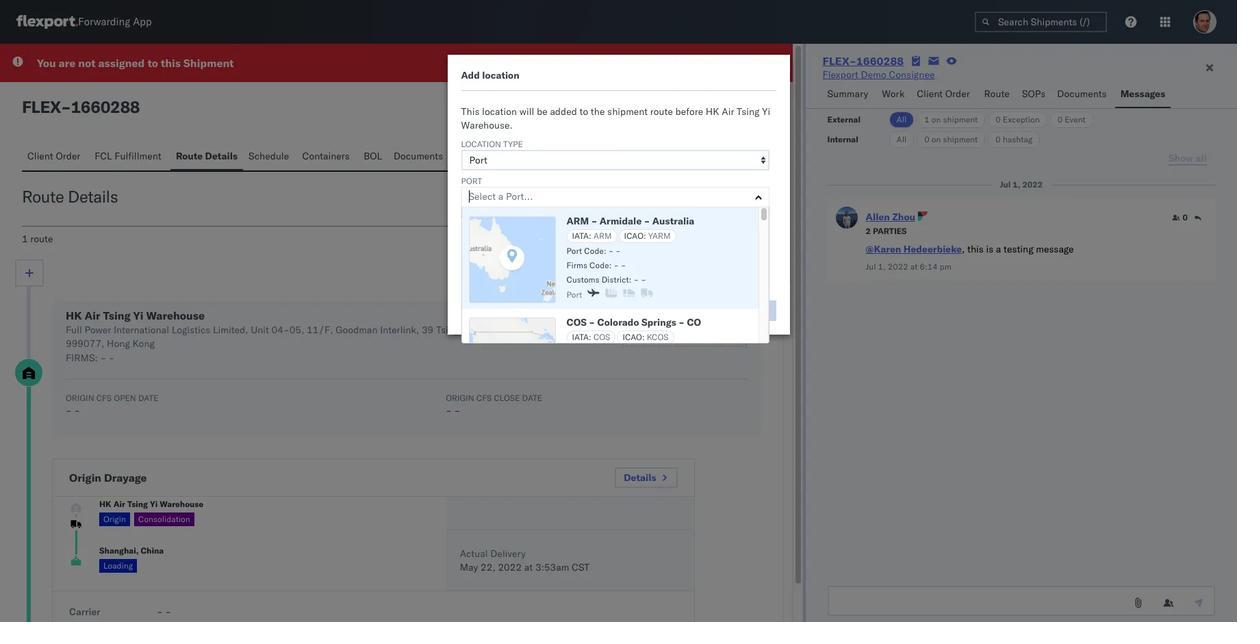 Task type: describe. For each thing, give the bounding box(es) containing it.
summary
[[827, 88, 868, 100]]

file exception
[[687, 100, 751, 112]]

1 vertical spatial client
[[27, 150, 53, 162]]

1 horizontal spatial jul
[[1000, 179, 1011, 190]]

0 hashtag
[[996, 134, 1033, 144]]

details button
[[615, 468, 677, 488]]

select a terminal...
[[469, 229, 551, 241]]

message
[[1036, 243, 1074, 255]]

warehouse for hk air tsing yi warehouse full power international logistics limited, unit 04-05, 11/f, goodman interlink, 39 tsing yi road, tsing yi, new territories, 999077, hong kong firms: - -
[[146, 309, 205, 322]]

0 vertical spatial arm
[[567, 215, 589, 227]]

0 horizontal spatial 1660288
[[71, 97, 140, 117]]

flexport demo consignee
[[823, 68, 935, 81]]

is
[[986, 243, 993, 255]]

1 vertical spatial messages button
[[451, 144, 507, 170]]

view warehouse info
[[631, 331, 725, 343]]

0 horizontal spatial route
[[22, 186, 64, 207]]

0 for 0
[[1183, 212, 1188, 222]]

jul 1, 2022
[[1000, 179, 1043, 190]]

you
[[37, 56, 56, 70]]

0 for 0 on shipment
[[924, 134, 930, 144]]

iata for iata : cos
[[572, 332, 589, 342]]

1 vertical spatial cos
[[594, 332, 610, 342]]

on for 1
[[932, 114, 941, 125]]

sops button
[[1017, 81, 1052, 108]]

view warehouse info button
[[622, 327, 747, 347]]

2 parties button
[[866, 225, 907, 237]]

assignees
[[513, 150, 557, 162]]

exception
[[707, 100, 751, 112]]

upload
[[569, 100, 602, 112]]

zhou
[[892, 211, 915, 223]]

work
[[882, 88, 905, 100]]

1 vertical spatial route
[[30, 233, 53, 245]]

consolidation
[[138, 514, 190, 524]]

0 horizontal spatial order
[[56, 150, 80, 162]]

demo
[[861, 68, 886, 81]]

schedule button
[[243, 144, 297, 170]]

shipment for external
[[943, 114, 978, 125]]

schedule
[[249, 150, 289, 162]]

flex-1660288
[[823, 54, 904, 68]]

shipment
[[183, 56, 234, 70]]

documents for "documents" button to the top
[[1057, 88, 1107, 100]]

location type
[[461, 139, 523, 149]]

a for port...
[[498, 190, 503, 203]]

0 horizontal spatial type
[[503, 139, 523, 149]]

may
[[460, 561, 478, 574]]

a for terminal...
[[498, 229, 503, 241]]

1 vertical spatial documents button
[[388, 144, 451, 170]]

messages for top messages button
[[1120, 88, 1165, 100]]

yarm
[[648, 230, 671, 241]]

be
[[537, 105, 548, 118]]

add
[[461, 69, 480, 81]]

you are not assigned to this shipment
[[37, 56, 234, 70]]

springs
[[641, 316, 676, 328]]

: for cos
[[589, 332, 591, 342]]

warehouse for hk air tsing yi warehouse
[[160, 499, 204, 509]]

2 horizontal spatial 2022
[[1022, 179, 1043, 190]]

cos - colorado springs - co
[[567, 316, 701, 328]]

39
[[422, 324, 434, 336]]

terminal
[[461, 214, 502, 225]]

0 horizontal spatial client order button
[[22, 144, 89, 170]]

6:14
[[920, 262, 938, 272]]

app
[[133, 15, 152, 28]]

armidale
[[600, 215, 642, 227]]

on for 0
[[932, 134, 941, 144]]

0 exception
[[996, 114, 1040, 125]]

origin drayage
[[69, 471, 147, 485]]

2022 inside actual delivery may 22, 2022 at 3:53am cst
[[498, 561, 522, 574]]

road,
[[472, 324, 497, 336]]

icao for icao : yarm
[[624, 230, 644, 241]]

shanghai,
[[99, 546, 139, 556]]

goodman
[[336, 324, 378, 336]]

co
[[687, 316, 701, 328]]

2
[[866, 226, 871, 236]]

0 vertical spatial route
[[984, 88, 1010, 100]]

2 horizontal spatial details
[[624, 472, 656, 484]]

tsing down drayage
[[127, 499, 148, 509]]

- -
[[157, 606, 171, 618]]

add location
[[461, 69, 519, 81]]

location for this
[[482, 105, 517, 118]]

0 horizontal spatial client order
[[27, 150, 80, 162]]

allen
[[866, 211, 890, 223]]

@karen hedeerbieke button
[[866, 243, 962, 255]]

date for origin cfs close date - -
[[522, 393, 542, 403]]

international
[[114, 324, 169, 336]]

cst
[[572, 561, 589, 574]]

flex-1660288 link
[[823, 54, 904, 68]]

icao : yarm
[[624, 230, 671, 241]]

upload document button
[[559, 96, 661, 116]]

0 horizontal spatial to
[[147, 56, 158, 70]]

route inside this location will be added to the shipment route before hk air tsing yi warehouse.
[[650, 105, 673, 118]]

select for select a terminal...
[[469, 229, 496, 241]]

0 vertical spatial documents button
[[1052, 81, 1115, 108]]

0 vertical spatial port
[[461, 176, 482, 186]]

0 vertical spatial new
[[461, 253, 480, 263]]

0 for 0 exception
[[996, 114, 1001, 125]]

this inside @karen hedeerbieke , this is a testing message jul 1, 2022 at 6:14 pm
[[967, 243, 984, 255]]

0 horizontal spatial this
[[161, 56, 181, 70]]

0 vertical spatial cos
[[567, 316, 587, 328]]

1 horizontal spatial 1,
[[1013, 179, 1020, 190]]

1, inside @karen hedeerbieke , this is a testing message jul 1, 2022 at 6:14 pm
[[878, 262, 886, 272]]

2 vertical spatial port
[[567, 290, 582, 300]]

3:53am
[[535, 561, 569, 574]]

0 for 0 hashtag
[[996, 134, 1001, 144]]

flex-
[[823, 54, 856, 68]]

allen zhou button
[[866, 211, 915, 223]]

warehouse.
[[461, 119, 513, 131]]

location for add
[[482, 69, 519, 81]]

05,
[[289, 324, 304, 336]]

1 vertical spatial code:
[[590, 260, 612, 270]]

warehouse
[[656, 331, 705, 343]]

all for 0
[[897, 134, 907, 144]]

0 vertical spatial client
[[917, 88, 943, 100]]

0 on shipment
[[924, 134, 978, 144]]

hashtag
[[1003, 134, 1033, 144]]

fcl
[[95, 150, 112, 162]]

: for kcos
[[642, 332, 645, 342]]

the
[[591, 105, 605, 118]]

1 vertical spatial type
[[542, 253, 562, 263]]

documents for the bottommost "documents" button
[[394, 150, 443, 162]]

file
[[687, 100, 704, 112]]

hk for hk air tsing yi warehouse full power international logistics limited, unit 04-05, 11/f, goodman interlink, 39 tsing yi road, tsing yi, new territories, 999077, hong kong firms: - -
[[66, 309, 82, 322]]

04-
[[272, 324, 289, 336]]

are
[[59, 56, 75, 70]]

consignee
[[889, 68, 935, 81]]

interlink,
[[380, 324, 419, 336]]

1 horizontal spatial arm
[[594, 230, 612, 241]]

tsing right 39
[[436, 324, 459, 336]]

new trucking job type
[[461, 253, 562, 263]]

internal
[[827, 134, 858, 144]]

0 for 0 event
[[1057, 114, 1063, 125]]

before
[[675, 105, 703, 118]]

external
[[827, 114, 861, 125]]

yi,
[[525, 324, 536, 336]]

kong
[[133, 338, 155, 350]]



Task type: locate. For each thing, give the bounding box(es) containing it.
2022 down delivery
[[498, 561, 522, 574]]

air up power
[[85, 309, 100, 322]]

documents button up event
[[1052, 81, 1115, 108]]

type up assignees
[[503, 139, 523, 149]]

trucking
[[482, 253, 523, 263]]

0 vertical spatial air
[[722, 105, 734, 118]]

1, down @karen
[[878, 262, 886, 272]]

0 horizontal spatial route details
[[22, 186, 118, 207]]

port code: - - firms code: - - customs district: - -
[[567, 245, 646, 284]]

None text field
[[827, 586, 1215, 616]]

2022 inside @karen hedeerbieke , this is a testing message jul 1, 2022 at 6:14 pm
[[888, 262, 908, 272]]

documents
[[1057, 88, 1107, 100], [394, 150, 443, 162]]

district:
[[602, 274, 632, 284]]

route details
[[176, 150, 238, 162], [22, 186, 118, 207]]

client order up 1 on shipment
[[917, 88, 970, 100]]

0 vertical spatial 1,
[[1013, 179, 1020, 190]]

at inside actual delivery may 22, 2022 at 3:53am cst
[[524, 561, 533, 574]]

shipment for internal
[[943, 134, 978, 144]]

0 vertical spatial jul
[[1000, 179, 1011, 190]]

1 vertical spatial port
[[567, 245, 582, 256]]

to
[[147, 56, 158, 70], [580, 105, 588, 118]]

1 vertical spatial select
[[469, 229, 496, 241]]

to left the
[[580, 105, 588, 118]]

: for arm
[[589, 230, 591, 241]]

cfs for origin cfs open date - -
[[96, 393, 112, 403]]

documents right "bol" "button"
[[394, 150, 443, 162]]

all
[[897, 114, 907, 125], [897, 134, 907, 144]]

cfs left open at the bottom of the page
[[96, 393, 112, 403]]

full
[[66, 324, 82, 336]]

1 horizontal spatial client order button
[[911, 81, 979, 108]]

a inside @karen hedeerbieke , this is a testing message jul 1, 2022 at 6:14 pm
[[996, 243, 1001, 255]]

at left 6:14
[[910, 262, 918, 272]]

iata : cos
[[572, 332, 610, 342]]

customs
[[567, 274, 599, 284]]

assignees button
[[507, 144, 565, 170]]

open
[[114, 393, 136, 403]]

cfs inside origin cfs close date - -
[[476, 393, 492, 403]]

hk
[[706, 105, 719, 118], [66, 309, 82, 322], [99, 499, 111, 509]]

0 horizontal spatial cos
[[567, 316, 587, 328]]

loading
[[103, 561, 133, 571]]

logistics
[[172, 324, 210, 336]]

shipment down 1 on shipment
[[943, 134, 978, 144]]

2 date from the left
[[522, 393, 542, 403]]

new right the yi,
[[539, 324, 558, 336]]

flexport. image
[[16, 15, 78, 29]]

0 horizontal spatial 1,
[[878, 262, 886, 272]]

0 inside button
[[1183, 212, 1188, 222]]

2 all button from the top
[[889, 131, 914, 148]]

warehouse up logistics
[[146, 309, 205, 322]]

route details left schedule
[[176, 150, 238, 162]]

location up warehouse.
[[482, 105, 517, 118]]

2 horizontal spatial route
[[984, 88, 1010, 100]]

1 vertical spatial messages
[[457, 150, 500, 162]]

2 vertical spatial route
[[22, 186, 64, 207]]

1 vertical spatial to
[[580, 105, 588, 118]]

1 vertical spatial route
[[176, 150, 203, 162]]

1 vertical spatial on
[[932, 134, 941, 144]]

messages
[[1120, 88, 1165, 100], [457, 150, 500, 162]]

client down consignee
[[917, 88, 943, 100]]

: down "cos - colorado springs - co"
[[589, 332, 591, 342]]

air right the "file" on the top
[[722, 105, 734, 118]]

iata for iata : arm
[[572, 230, 589, 241]]

hk inside hk air tsing yi warehouse full power international logistics limited, unit 04-05, 11/f, goodman interlink, 39 tsing yi road, tsing yi, new territories, 999077, hong kong firms: - -
[[66, 309, 82, 322]]

hk up full
[[66, 309, 82, 322]]

port down customs
[[567, 290, 582, 300]]

1 horizontal spatial documents button
[[1052, 81, 1115, 108]]

0 horizontal spatial documents button
[[388, 144, 451, 170]]

air
[[722, 105, 734, 118], [85, 309, 100, 322], [113, 499, 125, 509]]

1 vertical spatial all
[[897, 134, 907, 144]]

iata
[[572, 230, 589, 241], [572, 332, 589, 342]]

air inside hk air tsing yi warehouse full power international logistics limited, unit 04-05, 11/f, goodman interlink, 39 tsing yi road, tsing yi, new territories, 999077, hong kong firms: - -
[[85, 309, 100, 322]]

arm
[[567, 215, 589, 227], [594, 230, 612, 241]]

order up 1 on shipment
[[945, 88, 970, 100]]

at inside @karen hedeerbieke , this is a testing message jul 1, 2022 at 6:14 pm
[[910, 262, 918, 272]]

this
[[161, 56, 181, 70], [967, 243, 984, 255]]

1 horizontal spatial type
[[542, 253, 562, 263]]

1 vertical spatial air
[[85, 309, 100, 322]]

all button for 1
[[889, 112, 914, 128]]

1 vertical spatial icao
[[623, 332, 642, 342]]

this location will be added to the shipment route before hk air tsing yi warehouse.
[[461, 105, 770, 131]]

route right fulfillment
[[176, 150, 203, 162]]

a
[[498, 190, 503, 203], [498, 229, 503, 241], [996, 243, 1001, 255]]

yi up international
[[133, 309, 143, 322]]

0 vertical spatial a
[[498, 190, 503, 203]]

route up 0 exception
[[984, 88, 1010, 100]]

2022 down 'hashtag' on the top right
[[1022, 179, 1043, 190]]

icao down "cos - colorado springs - co"
[[623, 332, 642, 342]]

1 horizontal spatial details
[[205, 150, 238, 162]]

fcl fulfillment button
[[89, 144, 170, 170]]

1 vertical spatial 2022
[[888, 262, 908, 272]]

shanghai, china loading
[[99, 546, 164, 571]]

1 iata from the top
[[572, 230, 589, 241]]

1 vertical spatial hk
[[66, 309, 82, 322]]

new inside hk air tsing yi warehouse full power international logistics limited, unit 04-05, 11/f, goodman interlink, 39 tsing yi road, tsing yi, new territories, 999077, hong kong firms: - -
[[539, 324, 558, 336]]

1 vertical spatial details
[[68, 186, 118, 207]]

route up the 1 route
[[22, 186, 64, 207]]

iata : arm
[[572, 230, 612, 241]]

warehouse inside hk air tsing yi warehouse full power international logistics limited, unit 04-05, 11/f, goodman interlink, 39 tsing yi road, tsing yi, new territories, 999077, hong kong firms: - -
[[146, 309, 205, 322]]

Search Shipments (/) text field
[[975, 12, 1107, 32]]

2 iata from the top
[[572, 332, 589, 342]]

to inside this location will be added to the shipment route before hk air tsing yi warehouse.
[[580, 105, 588, 118]]

0 vertical spatial 1660288
[[856, 54, 904, 68]]

0 vertical spatial on
[[932, 114, 941, 125]]

icao for icao : kcos
[[623, 332, 642, 342]]

1 horizontal spatial route details
[[176, 150, 238, 162]]

port up firms on the top
[[567, 245, 582, 256]]

2022 down @karen
[[888, 262, 908, 272]]

1 vertical spatial order
[[56, 150, 80, 162]]

origin left close
[[446, 393, 474, 403]]

1 horizontal spatial cos
[[594, 332, 610, 342]]

1 horizontal spatial new
[[539, 324, 558, 336]]

origin for origin cfs open date - -
[[66, 393, 94, 403]]

client order button
[[911, 81, 979, 108], [22, 144, 89, 170]]

icao : kcos
[[623, 332, 669, 342]]

1 cfs from the left
[[96, 393, 112, 403]]

hk air tsing yi warehouse full power international logistics limited, unit 04-05, 11/f, goodman interlink, 39 tsing yi road, tsing yi, new territories, 999077, hong kong firms: - -
[[66, 309, 607, 364]]

0 horizontal spatial jul
[[866, 262, 876, 272]]

at
[[910, 262, 918, 272], [524, 561, 533, 574]]

documents button
[[1052, 81, 1115, 108], [388, 144, 451, 170]]

delivery
[[490, 548, 526, 560]]

0 vertical spatial order
[[945, 88, 970, 100]]

0 horizontal spatial at
[[524, 561, 533, 574]]

0 vertical spatial code:
[[584, 245, 606, 256]]

0 vertical spatial at
[[910, 262, 918, 272]]

hk for hk air tsing yi warehouse
[[99, 499, 111, 509]]

colorado
[[597, 316, 639, 328]]

date right close
[[522, 393, 542, 403]]

flexport
[[823, 68, 858, 81]]

location
[[482, 69, 519, 81], [482, 105, 517, 118]]

0 vertical spatial select
[[469, 190, 496, 203]]

cancel
[[653, 304, 685, 317]]

1 all button from the top
[[889, 112, 914, 128]]

2 on from the top
[[932, 134, 941, 144]]

summary button
[[822, 81, 877, 108]]

1 on shipment
[[924, 114, 978, 125]]

1, down 'hashtag' on the top right
[[1013, 179, 1020, 190]]

1 vertical spatial documents
[[394, 150, 443, 162]]

shipment
[[607, 105, 648, 118], [943, 114, 978, 125], [943, 134, 978, 144]]

1 horizontal spatial 2022
[[888, 262, 908, 272]]

2022
[[1022, 179, 1043, 190], [888, 262, 908, 272], [498, 561, 522, 574]]

warehouse up consolidation
[[160, 499, 204, 509]]

cfs left close
[[476, 393, 492, 403]]

select a port...
[[469, 190, 533, 203]]

china
[[141, 546, 164, 556]]

origin for origin cfs close date - -
[[446, 393, 474, 403]]

documents button right bol in the top of the page
[[388, 144, 451, 170]]

type
[[503, 139, 523, 149], [542, 253, 562, 263]]

bol
[[364, 150, 382, 162]]

1 vertical spatial this
[[967, 243, 984, 255]]

warehouse
[[146, 309, 205, 322], [160, 499, 204, 509]]

tsing up power
[[103, 309, 131, 322]]

allen zhou
[[866, 211, 915, 223]]

file exception button
[[666, 96, 760, 116], [666, 96, 760, 116]]

1 for 1 on shipment
[[924, 114, 930, 125]]

origin for origin drayage
[[69, 471, 101, 485]]

origin for origin
[[103, 514, 126, 524]]

shipment up 0 on shipment
[[943, 114, 978, 125]]

yi left road,
[[461, 324, 470, 336]]

1 vertical spatial at
[[524, 561, 533, 574]]

1660288 up flexport demo consignee
[[856, 54, 904, 68]]

0 vertical spatial iata
[[572, 230, 589, 241]]

cancel button
[[645, 301, 693, 321]]

2 cfs from the left
[[476, 393, 492, 403]]

air down drayage
[[113, 499, 125, 509]]

job
[[525, 253, 540, 263]]

1 vertical spatial route details
[[22, 186, 118, 207]]

origin left drayage
[[69, 471, 101, 485]]

forwarding
[[78, 15, 130, 28]]

1 horizontal spatial route
[[176, 150, 203, 162]]

messages button
[[1115, 81, 1171, 108], [451, 144, 507, 170]]

hk right the "file" on the top
[[706, 105, 719, 118]]

0 event
[[1057, 114, 1086, 125]]

1 horizontal spatial messages button
[[1115, 81, 1171, 108]]

select for select a port...
[[469, 190, 496, 203]]

kcos
[[647, 332, 669, 342]]

date right open at the bottom of the page
[[138, 393, 158, 403]]

1 horizontal spatial client
[[917, 88, 943, 100]]

0
[[996, 114, 1001, 125], [1057, 114, 1063, 125], [924, 134, 930, 144], [996, 134, 1001, 144], [1183, 212, 1188, 222]]

1 horizontal spatial this
[[967, 243, 984, 255]]

0 horizontal spatial air
[[85, 309, 100, 322]]

2 location from the top
[[482, 105, 517, 118]]

port up select a port...
[[461, 176, 482, 186]]

1
[[924, 114, 930, 125], [22, 233, 28, 245]]

date inside origin cfs close date - -
[[522, 393, 542, 403]]

on up 0 on shipment
[[932, 114, 941, 125]]

added
[[550, 105, 577, 118]]

air for hk air tsing yi warehouse
[[113, 499, 125, 509]]

1 select from the top
[[469, 190, 496, 203]]

0 horizontal spatial route
[[30, 233, 53, 245]]

port...
[[506, 190, 533, 203]]

date for origin cfs open date - -
[[138, 393, 158, 403]]

at left 3:53am
[[524, 561, 533, 574]]

0 horizontal spatial documents
[[394, 150, 443, 162]]

cos down colorado
[[594, 332, 610, 342]]

2 all from the top
[[897, 134, 907, 144]]

1 horizontal spatial date
[[522, 393, 542, 403]]

event
[[1065, 114, 1086, 125]]

port inside the port code: - - firms code: - - customs district: - -
[[567, 245, 582, 256]]

1 horizontal spatial hk
[[99, 499, 111, 509]]

to right assigned
[[147, 56, 158, 70]]

new left trucking
[[461, 253, 480, 263]]

0 horizontal spatial details
[[68, 186, 118, 207]]

air inside this location will be added to the shipment route before hk air tsing yi warehouse.
[[722, 105, 734, 118]]

location right add
[[482, 69, 519, 81]]

this left shipment
[[161, 56, 181, 70]]

cfs inside origin cfs open date - -
[[96, 393, 112, 403]]

2 vertical spatial hk
[[99, 499, 111, 509]]

1 horizontal spatial air
[[113, 499, 125, 509]]

a right is
[[996, 243, 1001, 255]]

iata right the yi,
[[572, 332, 589, 342]]

firms
[[567, 260, 587, 270]]

: left yarm
[[644, 230, 646, 241]]

tsing right the "file" on the top
[[737, 105, 760, 118]]

1 location from the top
[[482, 69, 519, 81]]

2 vertical spatial 2022
[[498, 561, 522, 574]]

1 for 1 route
[[22, 233, 28, 245]]

unit
[[251, 324, 269, 336]]

cfs
[[96, 393, 112, 403], [476, 393, 492, 403]]

0 vertical spatial this
[[161, 56, 181, 70]]

tsing inside this location will be added to the shipment route before hk air tsing yi warehouse.
[[737, 105, 760, 118]]

origin inside origin cfs close date - -
[[446, 393, 474, 403]]

on down 1 on shipment
[[932, 134, 941, 144]]

select down 'terminal'
[[469, 229, 496, 241]]

1 horizontal spatial route
[[650, 105, 673, 118]]

2 vertical spatial a
[[996, 243, 1001, 255]]

hk air tsing yi warehouse
[[99, 499, 204, 509]]

hk inside this location will be added to the shipment route before hk air tsing yi warehouse.
[[706, 105, 719, 118]]

documents up event
[[1057, 88, 1107, 100]]

0 horizontal spatial cfs
[[96, 393, 112, 403]]

origin cfs close date - -
[[446, 393, 542, 417]]

yi up consolidation
[[150, 499, 158, 509]]

0 vertical spatial hk
[[706, 105, 719, 118]]

iata up firms on the top
[[572, 230, 589, 241]]

jul inside @karen hedeerbieke , this is a testing message jul 1, 2022 at 6:14 pm
[[866, 262, 876, 272]]

yi right exception
[[762, 105, 770, 118]]

0 vertical spatial type
[[503, 139, 523, 149]]

testing
[[1004, 243, 1034, 255]]

arm up iata : arm
[[567, 215, 589, 227]]

0 horizontal spatial new
[[461, 253, 480, 263]]

0 vertical spatial route details
[[176, 150, 238, 162]]

1 vertical spatial all button
[[889, 131, 914, 148]]

None field
[[469, 188, 472, 205]]

1 horizontal spatial 1660288
[[856, 54, 904, 68]]

origin cfs open date - -
[[66, 393, 158, 417]]

code: up district:
[[590, 260, 612, 270]]

a left port...
[[498, 190, 503, 203]]

date inside origin cfs open date - -
[[138, 393, 158, 403]]

0 vertical spatial messages
[[1120, 88, 1165, 100]]

cos
[[567, 316, 587, 328], [594, 332, 610, 342]]

origin inside origin cfs open date - -
[[66, 393, 94, 403]]

: up the port code: - - firms code: - - customs district: - -
[[589, 230, 591, 241]]

1 vertical spatial 1,
[[878, 262, 886, 272]]

1 all from the top
[[897, 114, 907, 125]]

0 horizontal spatial 1
[[22, 233, 28, 245]]

tsing left the yi,
[[500, 324, 523, 336]]

2 select from the top
[[469, 229, 496, 241]]

flex
[[22, 97, 61, 117]]

list box
[[458, 202, 768, 410]]

cfs for origin cfs close date - -
[[476, 393, 492, 403]]

jul down 0 hashtag
[[1000, 179, 1011, 190]]

client
[[917, 88, 943, 100], [27, 150, 53, 162]]

code: down iata : arm
[[584, 245, 606, 256]]

exception
[[1003, 114, 1040, 125]]

2 vertical spatial details
[[624, 472, 656, 484]]

shipment inside this location will be added to the shipment route before hk air tsing yi warehouse.
[[607, 105, 648, 118]]

air for hk air tsing yi warehouse full power international logistics limited, unit 04-05, 11/f, goodman interlink, 39 tsing yi road, tsing yi, new territories, 999077, hong kong firms: - -
[[85, 309, 100, 322]]

a up trucking
[[498, 229, 503, 241]]

shipment right the
[[607, 105, 648, 118]]

1 vertical spatial client order
[[27, 150, 80, 162]]

icao down arm - armidale - australia
[[624, 230, 644, 241]]

cos up iata : cos
[[567, 316, 587, 328]]

all for 1
[[897, 114, 907, 125]]

@karen
[[866, 243, 901, 255]]

: for yarm
[[644, 230, 646, 241]]

route details down fcl
[[22, 186, 118, 207]]

client order left fcl
[[27, 150, 80, 162]]

0 vertical spatial 2022
[[1022, 179, 1043, 190]]

code:
[[584, 245, 606, 256], [590, 260, 612, 270]]

0 vertical spatial details
[[205, 150, 238, 162]]

0 vertical spatial icao
[[624, 230, 644, 241]]

messages for messages button to the bottom
[[457, 150, 500, 162]]

client down flex
[[27, 150, 53, 162]]

actual
[[460, 548, 488, 560]]

yi inside this location will be added to the shipment route before hk air tsing yi warehouse.
[[762, 105, 770, 118]]

1 horizontal spatial client order
[[917, 88, 970, 100]]

arm down armidale
[[594, 230, 612, 241]]

jul down @karen
[[866, 262, 876, 272]]

1 horizontal spatial messages
[[1120, 88, 1165, 100]]

all button for 0
[[889, 131, 914, 148]]

client order button up 1 on shipment
[[911, 81, 979, 108]]

order left fcl
[[56, 150, 80, 162]]

close
[[494, 393, 520, 403]]

1 vertical spatial new
[[539, 324, 558, 336]]

origin
[[66, 393, 94, 403], [446, 393, 474, 403], [69, 471, 101, 485], [103, 514, 126, 524]]

document
[[604, 100, 651, 112]]

type right job
[[542, 253, 562, 263]]

0 horizontal spatial 2022
[[498, 561, 522, 574]]

this right ,
[[967, 243, 984, 255]]

,
[[962, 243, 965, 255]]

origin up shanghai,
[[103, 514, 126, 524]]

1 horizontal spatial to
[[580, 105, 588, 118]]

: left kcos
[[642, 332, 645, 342]]

2 parties
[[866, 226, 907, 236]]

location inside this location will be added to the shipment route before hk air tsing yi warehouse.
[[482, 105, 517, 118]]

client order button left fcl
[[22, 144, 89, 170]]

1 vertical spatial 1660288
[[71, 97, 140, 117]]

select up 'terminal'
[[469, 190, 496, 203]]

1 vertical spatial warehouse
[[160, 499, 204, 509]]

origin down firms:
[[66, 393, 94, 403]]

1660288 down assigned
[[71, 97, 140, 117]]

1 date from the left
[[138, 393, 158, 403]]

2 vertical spatial air
[[113, 499, 125, 509]]

0 horizontal spatial messages button
[[451, 144, 507, 170]]

1 on from the top
[[932, 114, 941, 125]]

0 vertical spatial to
[[147, 56, 158, 70]]

route button
[[979, 81, 1017, 108]]

hk down "origin drayage"
[[99, 499, 111, 509]]

0 vertical spatial messages button
[[1115, 81, 1171, 108]]

route details inside button
[[176, 150, 238, 162]]

hong
[[107, 338, 130, 350]]

0 vertical spatial client order button
[[911, 81, 979, 108]]

list box containing arm - armidale - australia
[[458, 202, 768, 410]]



Task type: vqa. For each thing, say whether or not it's contained in the screenshot.


